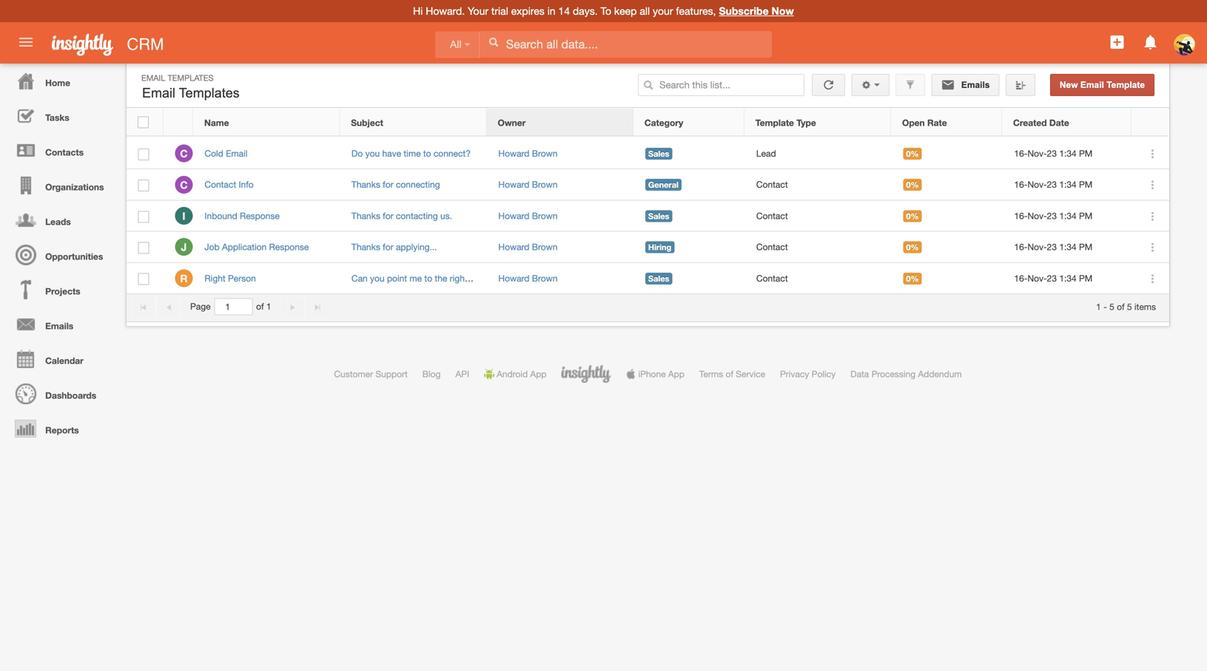Task type: vqa. For each thing, say whether or not it's contained in the screenshot.
5th 16- from the bottom
yes



Task type: locate. For each thing, give the bounding box(es) containing it.
leads
[[45, 217, 71, 227]]

nov- for thanks for contacting us.
[[1028, 211, 1047, 221]]

0 vertical spatial you
[[365, 148, 380, 159]]

3 for from the top
[[383, 242, 393, 252]]

3 howard from the top
[[498, 211, 529, 221]]

1 vertical spatial row group
[[127, 138, 1169, 295]]

of right '1' field
[[256, 302, 264, 312]]

0 vertical spatial row group
[[127, 109, 1169, 136]]

16-nov-23 1:34 pm for thanks for applying...
[[1014, 242, 1092, 252]]

privacy policy
[[780, 369, 836, 380]]

all link
[[435, 31, 480, 58]]

sales inside r row
[[648, 274, 669, 284]]

c for contact info
[[180, 179, 188, 191]]

0 vertical spatial for
[[383, 180, 393, 190]]

you right can
[[370, 273, 385, 284]]

2 pm from the top
[[1079, 180, 1092, 190]]

cold email link
[[205, 148, 255, 159]]

4 brown from the top
[[532, 242, 558, 252]]

calendar link
[[4, 342, 118, 377]]

sales cell for r
[[634, 263, 745, 295]]

connect?
[[434, 148, 471, 159]]

0 vertical spatial c link
[[175, 145, 193, 163]]

5 right -
[[1109, 302, 1114, 312]]

sales down category
[[648, 149, 669, 159]]

howard inside j "row"
[[498, 242, 529, 252]]

thanks inside c row
[[351, 180, 380, 190]]

1 thanks from the top
[[351, 180, 380, 190]]

c left cold
[[180, 148, 188, 160]]

1 left -
[[1096, 302, 1101, 312]]

for left contacting
[[383, 211, 393, 221]]

0% for thanks for applying...
[[906, 243, 919, 252]]

0 horizontal spatial app
[[530, 369, 546, 380]]

now
[[771, 5, 794, 17]]

0 horizontal spatial emails link
[[4, 307, 118, 342]]

c row
[[127, 138, 1169, 170], [127, 170, 1169, 201]]

23 inside i row
[[1047, 211, 1057, 221]]

contact cell
[[745, 170, 892, 201], [745, 201, 892, 232], [745, 232, 892, 263], [745, 263, 892, 295]]

organizations
[[45, 182, 104, 192]]

1 vertical spatial for
[[383, 211, 393, 221]]

5 16-nov-23 1:34 pm cell from the top
[[1003, 263, 1132, 295]]

-
[[1103, 302, 1107, 312]]

privacy policy link
[[780, 369, 836, 380]]

3 howard brown link from the top
[[498, 211, 558, 221]]

2 16-nov-23 1:34 pm from the top
[[1014, 180, 1092, 190]]

emails link
[[931, 74, 999, 96], [4, 307, 118, 342]]

4 16- from the top
[[1014, 242, 1028, 252]]

j
[[181, 241, 187, 254]]

privacy
[[780, 369, 809, 380]]

right person link
[[205, 273, 263, 284]]

column header
[[164, 109, 193, 136], [1132, 109, 1169, 136]]

0% cell
[[892, 138, 1003, 170], [892, 170, 1003, 201], [892, 201, 1003, 232], [892, 232, 1003, 263], [892, 263, 1003, 295]]

howard brown link for thanks for applying...
[[498, 242, 558, 252]]

sales up the hiring
[[648, 212, 669, 221]]

2 1:34 from the top
[[1059, 180, 1077, 190]]

2 howard from the top
[[498, 180, 529, 190]]

23 inside r row
[[1047, 273, 1057, 284]]

thanks down do
[[351, 180, 380, 190]]

16-nov-23 1:34 pm cell for thanks for connecting
[[1003, 170, 1132, 201]]

0% for thanks for connecting
[[906, 180, 919, 190]]

c row up 'general'
[[127, 138, 1169, 170]]

you right do
[[365, 148, 380, 159]]

2 thanks from the top
[[351, 211, 380, 221]]

thanks for connecting
[[351, 180, 440, 190]]

0 vertical spatial to
[[423, 148, 431, 159]]

2 vertical spatial for
[[383, 242, 393, 252]]

white image
[[488, 37, 499, 47]]

5 brown from the top
[[532, 273, 558, 284]]

3 pm from the top
[[1079, 211, 1092, 221]]

4 howard from the top
[[498, 242, 529, 252]]

1 vertical spatial thanks
[[351, 211, 380, 221]]

howard brown link
[[498, 148, 558, 159], [498, 180, 558, 190], [498, 211, 558, 221], [498, 242, 558, 252], [498, 273, 558, 284]]

1 vertical spatial c
[[180, 179, 188, 191]]

customer support link
[[334, 369, 408, 380]]

for inside i row
[[383, 211, 393, 221]]

subscribe now link
[[719, 5, 794, 17]]

1 1 from the left
[[266, 302, 271, 312]]

0 vertical spatial template
[[1107, 80, 1145, 90]]

app right "iphone"
[[668, 369, 684, 380]]

pm for thanks for connecting
[[1079, 180, 1092, 190]]

inbound
[[205, 211, 237, 221]]

2 16- from the top
[[1014, 180, 1028, 190]]

contacting
[[396, 211, 438, 221]]

contacts link
[[4, 133, 118, 168]]

1:34 inside i row
[[1059, 211, 1077, 221]]

1 horizontal spatial 1
[[1096, 302, 1101, 312]]

1 howard brown link from the top
[[498, 148, 558, 159]]

None checkbox
[[138, 149, 149, 161], [138, 180, 149, 192], [138, 211, 149, 223], [138, 149, 149, 161], [138, 180, 149, 192], [138, 211, 149, 223]]

1 horizontal spatial column header
[[1132, 109, 1169, 136]]

23 inside j "row"
[[1047, 242, 1057, 252]]

to inside c row
[[423, 148, 431, 159]]

projects
[[45, 286, 80, 297]]

0 horizontal spatial column header
[[164, 109, 193, 136]]

4 nov- from the top
[[1028, 242, 1047, 252]]

c link left cold
[[175, 145, 193, 163]]

5 left items
[[1127, 302, 1132, 312]]

i row
[[127, 201, 1169, 232]]

c row up j "row"
[[127, 170, 1169, 201]]

android app link
[[484, 369, 546, 380]]

0 vertical spatial c
[[180, 148, 188, 160]]

processing
[[871, 369, 916, 380]]

1 horizontal spatial template
[[1107, 80, 1145, 90]]

2 sales from the top
[[648, 212, 669, 221]]

4 1:34 from the top
[[1059, 242, 1077, 252]]

type
[[796, 118, 816, 128]]

2 howard brown link from the top
[[498, 180, 558, 190]]

to right me
[[424, 273, 432, 284]]

1 1:34 from the top
[[1059, 148, 1077, 159]]

1 vertical spatial emails link
[[4, 307, 118, 342]]

row
[[127, 109, 1169, 136]]

template type
[[755, 118, 816, 128]]

16- inside i row
[[1014, 211, 1028, 221]]

4 23 from the top
[[1047, 242, 1057, 252]]

blog
[[422, 369, 441, 380]]

j row
[[127, 232, 1169, 263]]

trial
[[491, 5, 508, 17]]

5 pm from the top
[[1079, 273, 1092, 284]]

brown for thanks for connecting
[[532, 180, 558, 190]]

3 howard brown from the top
[[498, 211, 558, 221]]

for left connecting
[[383, 180, 393, 190]]

2 23 from the top
[[1047, 180, 1057, 190]]

1:34 inside j "row"
[[1059, 242, 1077, 252]]

0 horizontal spatial 5
[[1109, 302, 1114, 312]]

emails link up the rate
[[931, 74, 999, 96]]

1 vertical spatial template
[[755, 118, 794, 128]]

1 brown from the top
[[532, 148, 558, 159]]

column header down new email template link at the right of page
[[1132, 109, 1169, 136]]

show sidebar image
[[1015, 80, 1026, 90]]

c link for contact info
[[175, 176, 193, 194]]

4 pm from the top
[[1079, 242, 1092, 252]]

sales cell for c
[[634, 138, 745, 170]]

1 howard brown from the top
[[498, 148, 558, 159]]

16- inside r row
[[1014, 273, 1028, 284]]

contact for j
[[756, 242, 788, 252]]

data processing addendum
[[850, 369, 962, 380]]

5 16-nov-23 1:34 pm from the top
[[1014, 273, 1092, 284]]

2 nov- from the top
[[1028, 180, 1047, 190]]

3 sales cell from the top
[[634, 263, 745, 295]]

3 1:34 from the top
[[1059, 211, 1077, 221]]

1 0% cell from the top
[[892, 138, 1003, 170]]

0 vertical spatial response
[[240, 211, 280, 221]]

you inside r row
[[370, 273, 385, 284]]

5 nov- from the top
[[1028, 273, 1047, 284]]

5
[[1109, 302, 1114, 312], [1127, 302, 1132, 312]]

thanks for j
[[351, 242, 380, 252]]

for inside j "row"
[[383, 242, 393, 252]]

1 vertical spatial to
[[424, 273, 432, 284]]

items
[[1134, 302, 1156, 312]]

thanks up can
[[351, 242, 380, 252]]

0% inside i row
[[906, 212, 919, 221]]

2 vertical spatial thanks
[[351, 242, 380, 252]]

contact cell for r
[[745, 263, 892, 295]]

4 16-nov-23 1:34 pm cell from the top
[[1003, 232, 1132, 263]]

app right android
[[530, 369, 546, 380]]

lead cell
[[745, 138, 892, 170]]

2 c link from the top
[[175, 176, 193, 194]]

1 0% from the top
[[906, 149, 919, 159]]

2 sales cell from the top
[[634, 201, 745, 232]]

2 row group from the top
[[127, 138, 1169, 295]]

thanks for c
[[351, 180, 380, 190]]

response up job application response link
[[240, 211, 280, 221]]

1 horizontal spatial 5
[[1127, 302, 1132, 312]]

howard brown link for do you have time to connect?
[[498, 148, 558, 159]]

thanks up thanks for applying... link
[[351, 211, 380, 221]]

0 horizontal spatial template
[[755, 118, 794, 128]]

email
[[141, 73, 165, 83], [1080, 80, 1104, 90], [142, 85, 175, 101], [226, 148, 248, 159]]

howard brown for do you have time to connect?
[[498, 148, 558, 159]]

emails up calendar link in the left of the page
[[45, 321, 73, 332]]

pm
[[1079, 148, 1092, 159], [1079, 180, 1092, 190], [1079, 211, 1092, 221], [1079, 242, 1092, 252], [1079, 273, 1092, 284]]

1 for from the top
[[383, 180, 393, 190]]

policy
[[812, 369, 836, 380]]

3 16- from the top
[[1014, 211, 1028, 221]]

sales cell for i
[[634, 201, 745, 232]]

1 app from the left
[[530, 369, 546, 380]]

1 contact cell from the top
[[745, 170, 892, 201]]

4 howard brown from the top
[[498, 242, 558, 252]]

16- inside j "row"
[[1014, 242, 1028, 252]]

emails link inside navigation
[[4, 307, 118, 342]]

to inside r row
[[424, 273, 432, 284]]

1:34
[[1059, 148, 1077, 159], [1059, 180, 1077, 190], [1059, 211, 1077, 221], [1059, 242, 1077, 252], [1059, 273, 1077, 284]]

all
[[450, 39, 461, 50]]

5 16- from the top
[[1014, 273, 1028, 284]]

1:34 inside r row
[[1059, 273, 1077, 284]]

sales for c
[[648, 149, 669, 159]]

2 contact cell from the top
[[745, 201, 892, 232]]

contact for c
[[756, 180, 788, 190]]

right
[[205, 273, 225, 284]]

to
[[423, 148, 431, 159], [424, 273, 432, 284]]

None checkbox
[[138, 116, 149, 128], [138, 242, 149, 254], [138, 274, 149, 285], [138, 116, 149, 128], [138, 242, 149, 254], [138, 274, 149, 285]]

1 16-nov-23 1:34 pm from the top
[[1014, 148, 1092, 159]]

contact inside r row
[[756, 273, 788, 284]]

of right -
[[1117, 302, 1125, 312]]

3 16-nov-23 1:34 pm from the top
[[1014, 211, 1092, 221]]

application
[[222, 242, 267, 252]]

2 vertical spatial sales
[[648, 274, 669, 284]]

response right application at top left
[[269, 242, 309, 252]]

2 0% cell from the top
[[892, 170, 1003, 201]]

emails left show sidebar icon at right top
[[959, 80, 990, 90]]

0 vertical spatial emails
[[959, 80, 990, 90]]

5 23 from the top
[[1047, 273, 1057, 284]]

contact for r
[[756, 273, 788, 284]]

days.
[[573, 5, 598, 17]]

thanks inside i row
[[351, 211, 380, 221]]

contact inside j "row"
[[756, 242, 788, 252]]

1 row group from the top
[[127, 109, 1169, 136]]

do you have time to connect? link
[[351, 148, 471, 159]]

3 0% from the top
[[906, 212, 919, 221]]

0 vertical spatial sales cell
[[634, 138, 745, 170]]

0% for thanks for contacting us.
[[906, 212, 919, 221]]

pm inside r row
[[1079, 273, 1092, 284]]

1 vertical spatial sales cell
[[634, 201, 745, 232]]

1 horizontal spatial app
[[668, 369, 684, 380]]

3 thanks from the top
[[351, 242, 380, 252]]

date
[[1049, 118, 1069, 128]]

response inside i row
[[240, 211, 280, 221]]

1 vertical spatial sales
[[648, 212, 669, 221]]

cold
[[205, 148, 223, 159]]

0% cell for thanks for contacting us.
[[892, 201, 1003, 232]]

2 vertical spatial sales cell
[[634, 263, 745, 295]]

contacts
[[45, 147, 84, 158]]

1 nov- from the top
[[1028, 148, 1047, 159]]

brown
[[532, 148, 558, 159], [532, 180, 558, 190], [532, 211, 558, 221], [532, 242, 558, 252], [532, 273, 558, 284]]

0 vertical spatial sales
[[648, 149, 669, 159]]

16-nov-23 1:34 pm
[[1014, 148, 1092, 159], [1014, 180, 1092, 190], [1014, 211, 1092, 221], [1014, 242, 1092, 252], [1014, 273, 1092, 284]]

1 sales from the top
[[648, 149, 669, 159]]

for
[[383, 180, 393, 190], [383, 211, 393, 221], [383, 242, 393, 252]]

sales cell down the hiring
[[634, 263, 745, 295]]

1 pm from the top
[[1079, 148, 1092, 159]]

1 vertical spatial templates
[[179, 85, 240, 101]]

in
[[547, 5, 555, 17]]

opportunities
[[45, 252, 103, 262]]

howard inside i row
[[498, 211, 529, 221]]

nov- for thanks for connecting
[[1028, 180, 1047, 190]]

howard brown inside i row
[[498, 211, 558, 221]]

contact inside i row
[[756, 211, 788, 221]]

3 23 from the top
[[1047, 211, 1057, 221]]

c link up i link on the top left
[[175, 176, 193, 194]]

howard brown inside j "row"
[[498, 242, 558, 252]]

person?
[[470, 273, 502, 284]]

of right terms
[[726, 369, 733, 380]]

howard
[[498, 148, 529, 159], [498, 180, 529, 190], [498, 211, 529, 221], [498, 242, 529, 252], [498, 273, 529, 284]]

5 0% cell from the top
[[892, 263, 1003, 295]]

projects link
[[4, 272, 118, 307]]

2 for from the top
[[383, 211, 393, 221]]

sales cell down 'general'
[[634, 201, 745, 232]]

4 16-nov-23 1:34 pm from the top
[[1014, 242, 1092, 252]]

0 vertical spatial thanks
[[351, 180, 380, 190]]

1 vertical spatial emails
[[45, 321, 73, 332]]

1 right '1' field
[[266, 302, 271, 312]]

4 0% cell from the top
[[892, 232, 1003, 263]]

1 vertical spatial response
[[269, 242, 309, 252]]

can you point me to the right person? link
[[351, 273, 502, 284]]

0 horizontal spatial 1
[[266, 302, 271, 312]]

sales inside c row
[[648, 149, 669, 159]]

0% inside j "row"
[[906, 243, 919, 252]]

pm inside j "row"
[[1079, 242, 1092, 252]]

1 horizontal spatial emails link
[[931, 74, 999, 96]]

connecting
[[396, 180, 440, 190]]

response
[[240, 211, 280, 221], [269, 242, 309, 252]]

pm inside i row
[[1079, 211, 1092, 221]]

pm for do you have time to connect?
[[1079, 148, 1092, 159]]

16-nov-23 1:34 pm inside j "row"
[[1014, 242, 1092, 252]]

1 vertical spatial you
[[370, 273, 385, 284]]

1 16-nov-23 1:34 pm cell from the top
[[1003, 138, 1132, 170]]

3 16-nov-23 1:34 pm cell from the top
[[1003, 201, 1132, 232]]

1 23 from the top
[[1047, 148, 1057, 159]]

16-nov-23 1:34 pm inside i row
[[1014, 211, 1092, 221]]

4 howard brown link from the top
[[498, 242, 558, 252]]

5 1:34 from the top
[[1059, 273, 1077, 284]]

sales cell
[[634, 138, 745, 170], [634, 201, 745, 232], [634, 263, 745, 295]]

templates
[[168, 73, 214, 83], [179, 85, 240, 101]]

3 nov- from the top
[[1028, 211, 1047, 221]]

3 0% cell from the top
[[892, 201, 1003, 232]]

sales cell down category
[[634, 138, 745, 170]]

lead
[[756, 148, 776, 159]]

3 sales from the top
[[648, 274, 669, 284]]

0 horizontal spatial emails
[[45, 321, 73, 332]]

row group
[[127, 109, 1169, 136], [127, 138, 1169, 295]]

nov- inside j "row"
[[1028, 242, 1047, 252]]

sales inside i row
[[648, 212, 669, 221]]

1 16- from the top
[[1014, 148, 1028, 159]]

subject
[[351, 118, 383, 128]]

2 0% from the top
[[906, 180, 919, 190]]

thanks inside j "row"
[[351, 242, 380, 252]]

data
[[850, 369, 869, 380]]

c link
[[175, 145, 193, 163], [175, 176, 193, 194]]

to right 'time'
[[423, 148, 431, 159]]

2 brown from the top
[[532, 180, 558, 190]]

brown inside i row
[[532, 211, 558, 221]]

category
[[644, 118, 683, 128]]

response inside j "row"
[[269, 242, 309, 252]]

1 c link from the top
[[175, 145, 193, 163]]

5 howard from the top
[[498, 273, 529, 284]]

terms of service
[[699, 369, 765, 380]]

template
[[1107, 80, 1145, 90], [755, 118, 794, 128]]

2 horizontal spatial of
[[1117, 302, 1125, 312]]

you
[[365, 148, 380, 159], [370, 273, 385, 284]]

column header down email templates button
[[164, 109, 193, 136]]

2 16-nov-23 1:34 pm cell from the top
[[1003, 170, 1132, 201]]

3 brown from the top
[[532, 211, 558, 221]]

for inside c row
[[383, 180, 393, 190]]

brown inside j "row"
[[532, 242, 558, 252]]

5 0% from the top
[[906, 274, 919, 284]]

open rate
[[902, 118, 947, 128]]

4 0% from the top
[[906, 243, 919, 252]]

1 sales cell from the top
[[634, 138, 745, 170]]

sales down the hiring
[[648, 274, 669, 284]]

1 c from the top
[[180, 148, 188, 160]]

2 howard brown from the top
[[498, 180, 558, 190]]

howard brown
[[498, 148, 558, 159], [498, 180, 558, 190], [498, 211, 558, 221], [498, 242, 558, 252]]

3 contact cell from the top
[[745, 232, 892, 263]]

1 vertical spatial c link
[[175, 176, 193, 194]]

brown for do you have time to connect?
[[532, 148, 558, 159]]

general cell
[[634, 170, 745, 201]]

r link
[[175, 270, 193, 287]]

template left type
[[755, 118, 794, 128]]

organizations link
[[4, 168, 118, 203]]

c
[[180, 148, 188, 160], [180, 179, 188, 191]]

2 app from the left
[[668, 369, 684, 380]]

brown for thanks for applying...
[[532, 242, 558, 252]]

howard for thanks for applying...
[[498, 242, 529, 252]]

nov- inside i row
[[1028, 211, 1047, 221]]

4 contact cell from the top
[[745, 263, 892, 295]]

nov- for thanks for applying...
[[1028, 242, 1047, 252]]

2 c from the top
[[180, 179, 188, 191]]

1 howard from the top
[[498, 148, 529, 159]]

sales for r
[[648, 274, 669, 284]]

for left applying...
[[383, 242, 393, 252]]

navigation
[[0, 64, 118, 446]]

16-nov-23 1:34 pm cell
[[1003, 138, 1132, 170], [1003, 170, 1132, 201], [1003, 201, 1132, 232], [1003, 232, 1132, 263], [1003, 263, 1132, 295]]

template down notifications image
[[1107, 80, 1145, 90]]

nov- inside r row
[[1028, 273, 1047, 284]]

1:34 for thanks for connecting
[[1059, 180, 1077, 190]]

emails link down the projects
[[4, 307, 118, 342]]

nov-
[[1028, 148, 1047, 159], [1028, 180, 1047, 190], [1028, 211, 1047, 221], [1028, 242, 1047, 252], [1028, 273, 1047, 284]]

notifications image
[[1142, 33, 1159, 51]]

c up i link on the top left
[[180, 179, 188, 191]]



Task type: describe. For each thing, give the bounding box(es) containing it.
thanks for applying... link
[[351, 242, 437, 252]]

23 for thanks for contacting us.
[[1047, 211, 1057, 221]]

row group containing c
[[127, 138, 1169, 295]]

keep
[[614, 5, 637, 17]]

to for connect?
[[423, 148, 431, 159]]

api
[[455, 369, 469, 380]]

addendum
[[918, 369, 962, 380]]

1 field
[[215, 299, 252, 315]]

0% cell for thanks for connecting
[[892, 170, 1003, 201]]

customer support
[[334, 369, 408, 380]]

for for i
[[383, 211, 393, 221]]

1 column header from the left
[[164, 109, 193, 136]]

info
[[239, 180, 254, 190]]

howard brown for thanks for applying...
[[498, 242, 558, 252]]

1 c row from the top
[[127, 138, 1169, 170]]

can
[[351, 273, 368, 284]]

features,
[[676, 5, 716, 17]]

your
[[468, 5, 488, 17]]

do
[[351, 148, 363, 159]]

0% inside r row
[[906, 274, 919, 284]]

howard brown for thanks for connecting
[[498, 180, 558, 190]]

row containing name
[[127, 109, 1169, 136]]

howard brown for thanks for contacting us.
[[498, 211, 558, 221]]

can you point me to the right person? howard brown
[[351, 273, 558, 284]]

contact info
[[205, 180, 254, 190]]

c for cold email
[[180, 148, 188, 160]]

2 1 from the left
[[1096, 302, 1101, 312]]

opportunities link
[[4, 238, 118, 272]]

tasks
[[45, 112, 69, 123]]

1 horizontal spatial emails
[[959, 80, 990, 90]]

contact info link
[[205, 180, 261, 190]]

contact cell for j
[[745, 232, 892, 263]]

created
[[1013, 118, 1047, 128]]

right person
[[205, 273, 256, 284]]

1:34 for thanks for applying...
[[1059, 242, 1077, 252]]

for for j
[[383, 242, 393, 252]]

reports link
[[4, 411, 118, 446]]

your
[[653, 5, 673, 17]]

terms of service link
[[699, 369, 765, 380]]

0% cell for do you have time to connect?
[[892, 138, 1003, 170]]

j link
[[175, 238, 193, 256]]

1 horizontal spatial of
[[726, 369, 733, 380]]

the
[[435, 273, 447, 284]]

0 horizontal spatial of
[[256, 302, 264, 312]]

r
[[180, 273, 188, 285]]

1:34 for thanks for contacting us.
[[1059, 211, 1077, 221]]

pm for thanks for contacting us.
[[1079, 211, 1092, 221]]

you for do
[[365, 148, 380, 159]]

general
[[648, 180, 679, 190]]

brown inside r row
[[532, 273, 558, 284]]

you for can
[[370, 273, 385, 284]]

android
[[497, 369, 528, 380]]

new
[[1060, 80, 1078, 90]]

dashboards
[[45, 391, 96, 401]]

name
[[204, 118, 229, 128]]

thanks for i
[[351, 211, 380, 221]]

i link
[[175, 207, 193, 225]]

email templates button
[[138, 82, 243, 104]]

thanks for applying...
[[351, 242, 437, 252]]

16- for do you have time to connect?
[[1014, 148, 1028, 159]]

howard brown link for thanks for connecting
[[498, 180, 558, 190]]

16-nov-23 1:34 pm for do you have time to connect?
[[1014, 148, 1092, 159]]

me
[[410, 273, 422, 284]]

thanks for contacting us. link
[[351, 211, 452, 221]]

navigation containing home
[[0, 64, 118, 446]]

nov- for do you have time to connect?
[[1028, 148, 1047, 159]]

person
[[228, 273, 256, 284]]

r row
[[127, 263, 1169, 295]]

open
[[902, 118, 925, 128]]

subscribe
[[719, 5, 769, 17]]

service
[[736, 369, 765, 380]]

iphone
[[638, 369, 666, 380]]

16-nov-23 1:34 pm cell for thanks for contacting us.
[[1003, 201, 1132, 232]]

0% for do you have time to connect?
[[906, 149, 919, 159]]

job application response link
[[205, 242, 316, 252]]

tasks link
[[4, 98, 118, 133]]

home
[[45, 78, 70, 88]]

brown for thanks for contacting us.
[[532, 211, 558, 221]]

refresh list image
[[822, 80, 836, 90]]

app for iphone app
[[668, 369, 684, 380]]

app for android app
[[530, 369, 546, 380]]

16-nov-23 1:34 pm cell for thanks for applying...
[[1003, 232, 1132, 263]]

c link for cold email
[[175, 145, 193, 163]]

inbound response link
[[205, 211, 287, 221]]

16- for thanks for applying...
[[1014, 242, 1028, 252]]

howard for do you have time to connect?
[[498, 148, 529, 159]]

16- for thanks for contacting us.
[[1014, 211, 1028, 221]]

2 column header from the left
[[1132, 109, 1169, 136]]

howard inside r row
[[498, 273, 529, 284]]

contact for i
[[756, 211, 788, 221]]

1 5 from the left
[[1109, 302, 1114, 312]]

howard for thanks for contacting us.
[[498, 211, 529, 221]]

i
[[182, 210, 185, 222]]

hiring cell
[[634, 232, 745, 263]]

16- for thanks for connecting
[[1014, 180, 1028, 190]]

0 vertical spatial emails link
[[931, 74, 999, 96]]

to
[[601, 5, 611, 17]]

Search this list... text field
[[638, 74, 805, 96]]

hi howard. your trial expires in 14 days. to keep all your features, subscribe now
[[413, 5, 794, 17]]

2 5 from the left
[[1127, 302, 1132, 312]]

to for the
[[424, 273, 432, 284]]

iphone app
[[638, 369, 684, 380]]

android app
[[497, 369, 546, 380]]

23 for do you have time to connect?
[[1047, 148, 1057, 159]]

us.
[[440, 211, 452, 221]]

thanks for contacting us.
[[351, 211, 452, 221]]

16-nov-23 1:34 pm for thanks for contacting us.
[[1014, 211, 1092, 221]]

16-nov-23 1:34 pm cell for do you have time to connect?
[[1003, 138, 1132, 170]]

expires
[[511, 5, 544, 17]]

contact cell for c
[[745, 170, 892, 201]]

howard for thanks for connecting
[[498, 180, 529, 190]]

howard.
[[426, 5, 465, 17]]

for for c
[[383, 180, 393, 190]]

new email template link
[[1050, 74, 1154, 96]]

page
[[190, 302, 211, 312]]

pm for thanks for applying...
[[1079, 242, 1092, 252]]

Search all data.... text field
[[480, 31, 772, 58]]

contact cell for i
[[745, 201, 892, 232]]

iphone app link
[[626, 369, 684, 380]]

new email template
[[1060, 80, 1145, 90]]

14
[[558, 5, 570, 17]]

do you have time to connect?
[[351, 148, 471, 159]]

5 howard brown link from the top
[[498, 273, 558, 284]]

calendar
[[45, 356, 84, 366]]

created date
[[1013, 118, 1069, 128]]

search image
[[643, 80, 654, 90]]

applying...
[[396, 242, 437, 252]]

show list view filters image
[[905, 80, 916, 90]]

inbound response
[[205, 211, 280, 221]]

customer
[[334, 369, 373, 380]]

23 for thanks for applying...
[[1047, 242, 1057, 252]]

api link
[[455, 369, 469, 380]]

home link
[[4, 64, 118, 98]]

hiring
[[648, 243, 671, 252]]

dashboards link
[[4, 377, 118, 411]]

row group containing name
[[127, 109, 1169, 136]]

16-nov-23 1:34 pm for thanks for connecting
[[1014, 180, 1092, 190]]

terms
[[699, 369, 723, 380]]

of 1
[[256, 302, 271, 312]]

2 c row from the top
[[127, 170, 1169, 201]]

reports
[[45, 426, 79, 436]]

23 for thanks for connecting
[[1047, 180, 1057, 190]]

1:34 for do you have time to connect?
[[1059, 148, 1077, 159]]

email templates email templates
[[141, 73, 240, 101]]

cog image
[[861, 80, 871, 90]]

time
[[404, 148, 421, 159]]

job application response
[[205, 242, 309, 252]]

16-nov-23 1:34 pm inside r row
[[1014, 273, 1092, 284]]

howard brown link for thanks for contacting us.
[[498, 211, 558, 221]]

0 vertical spatial templates
[[168, 73, 214, 83]]

0% cell for thanks for applying...
[[892, 232, 1003, 263]]

sales for i
[[648, 212, 669, 221]]



